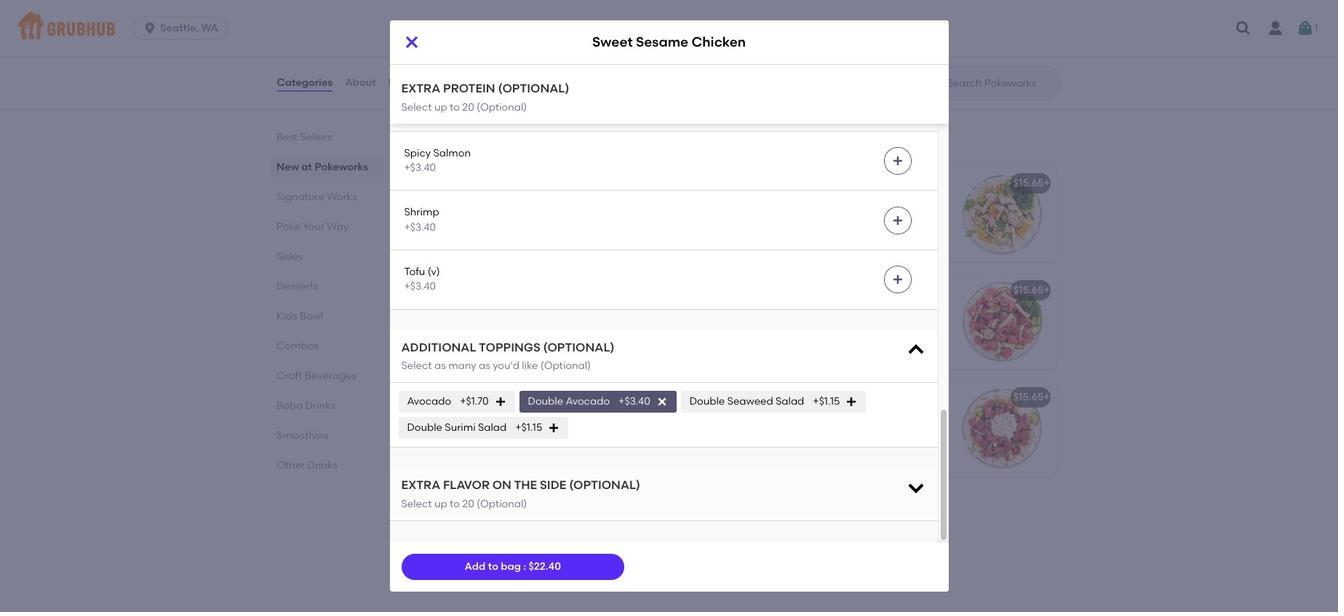 Task type: vqa. For each thing, say whether or not it's contained in the screenshot.
edamame,
yes



Task type: locate. For each thing, give the bounding box(es) containing it.
2 vertical spatial served
[[425, 578, 457, 590]]

onion,
[[558, 305, 588, 317], [502, 334, 532, 347], [425, 426, 455, 439], [425, 456, 455, 468], [425, 533, 455, 546], [425, 563, 455, 575]]

spicy for spicy ahi
[[425, 284, 452, 296]]

as left you'd
[[479, 360, 490, 372]]

1 vertical spatial works
[[327, 191, 357, 203]]

0 horizontal spatial signature
[[276, 191, 324, 203]]

white inside 'ahi tuna, cucumber, sweet onion, edamame, sriracha aioli flavor, masago, green onion, sesame seeds, onion crisps, shredded nori served over a bowl of white rice.'
[[496, 364, 522, 376]]

salad for double seaweed salad
[[776, 395, 804, 408]]

1 vertical spatial +$1.15
[[515, 422, 542, 434]]

atlantic salmon, cucumber, sweet onion, pineapple, cilantro, ponzu fresh flavor, seaweed salad, green onion, sesame seeds, onion crisps served over a bowl of white rice.
[[425, 412, 594, 483]]

lobster right flame-
[[450, 18, 488, 30]]

over inside atlantic salmon, cucumber, sweet onion, pineapple, cilantro, ponzu fresh flavor, seaweed salad, green onion, sesame seeds, onion crisps served over a bowl of white rice.
[[460, 471, 481, 483]]

2 vertical spatial white
[[531, 578, 558, 590]]

1 vertical spatial signature works
[[276, 191, 357, 203]]

seeds, up 'on'
[[498, 456, 529, 468]]

select for additional toppings (optional)
[[401, 360, 432, 372]]

(optional) right like
[[541, 360, 591, 372]]

served inside 'ahi tuna, cucumber, sweet onion, edamame, sriracha aioli flavor, masago, green onion, sesame seeds, onion crisps, shredded nori served over a bowl of white rice.'
[[559, 349, 592, 361]]

+$3.40 up masago,
[[404, 280, 436, 293]]

green up crisps
[[565, 441, 594, 454]]

rice. for nori
[[525, 364, 546, 376]]

1 20 from the top
[[462, 101, 474, 113]]

0 vertical spatial tofu
[[404, 266, 425, 278]]

select down reviews
[[401, 101, 432, 113]]

cucumber,
[[471, 305, 524, 317], [507, 412, 560, 424], [514, 519, 567, 531]]

green up crisps, on the left bottom of the page
[[471, 334, 499, 347]]

1 vertical spatial shredded
[[457, 533, 504, 546]]

0 vertical spatial ponzu
[[450, 391, 481, 403]]

+$1.15 right the salmon,
[[515, 422, 542, 434]]

avocado up crisps
[[566, 395, 610, 408]]

on
[[492, 478, 512, 492]]

1
[[1315, 22, 1318, 34]]

cucumber, inside 'ahi tuna, cucumber, sweet onion, edamame, sriracha aioli flavor, masago, green onion, sesame seeds, onion crisps, shredded nori served over a bowl of white rice.'
[[471, 305, 524, 317]]

(optional) down "aioli"
[[543, 340, 615, 354]]

ahi left tuna,
[[425, 305, 441, 317]]

Search Pokeworks search field
[[946, 76, 1057, 90]]

signature works up your
[[276, 191, 357, 203]]

edamame, down tuna,
[[425, 319, 479, 332]]

1 luxe lobster bowl from the top
[[425, 18, 515, 30]]

0 vertical spatial ahi
[[454, 284, 471, 296]]

2 20 from the top
[[462, 498, 474, 510]]

bowl right flavor
[[493, 471, 516, 483]]

0 vertical spatial bowl
[[458, 364, 481, 376]]

served for onion,
[[425, 471, 457, 483]]

luxe lobster bowl down spicy salmon +$3.40
[[425, 177, 515, 189]]

select inside extra flavor on the side (optional) select up to 20 (optional)
[[401, 498, 432, 510]]

signature down 'at'
[[276, 191, 324, 203]]

(optional) inside extra protein (optional) select up to 20 (optional)
[[477, 101, 527, 113]]

0 vertical spatial lobster
[[450, 18, 488, 30]]

+$3.40 down shrimp
[[404, 221, 436, 233]]

+$3.40
[[404, 43, 436, 55], [404, 102, 436, 115], [404, 162, 436, 174], [404, 221, 436, 233], [404, 280, 436, 293], [619, 395, 650, 408]]

0 horizontal spatial ponzu
[[450, 391, 481, 403]]

1 vertical spatial sesame
[[457, 456, 496, 468]]

double surimi salad
[[407, 422, 507, 434]]

1 horizontal spatial +$1.15
[[813, 395, 840, 408]]

1 horizontal spatial sesame
[[784, 177, 823, 189]]

luxe down spicy salmon +$3.40
[[425, 177, 448, 189]]

sweet sesame chicken image
[[947, 168, 1056, 262]]

0 vertical spatial sweet sesame chicken
[[592, 34, 746, 51]]

rice. inside "organic firm tofu, cucumber, sweet onion, shredded kale, edamame, sweet shoyu flavor, avocado, green onion, seaweed salad, sesame seeds served over a bowl of white rice."
[[560, 578, 581, 590]]

0 horizontal spatial ahi
[[425, 305, 441, 317]]

+ for the yuzu ponzu salmon image
[[718, 391, 724, 403]]

1 vertical spatial onion
[[532, 456, 559, 468]]

a inside "organic firm tofu, cucumber, sweet onion, shredded kale, edamame, sweet shoyu flavor, avocado, green onion, seaweed salad, sesame seeds served over a bowl of white rice."
[[484, 578, 490, 590]]

(v) up spicy ahi
[[428, 266, 440, 278]]

1 vertical spatial to
[[450, 498, 460, 510]]

cucumber, inside atlantic salmon, cucumber, sweet onion, pineapple, cilantro, ponzu fresh flavor, seaweed salad, green onion, sesame seeds, onion crisps served over a bowl of white rice.
[[507, 412, 560, 424]]

2 shoyu from the top
[[457, 548, 487, 560]]

0 horizontal spatial onion
[[425, 349, 452, 361]]

2 vertical spatial to
[[488, 560, 498, 573]]

cucumber, up kale,
[[514, 519, 567, 531]]

0 vertical spatial (optional)
[[498, 82, 569, 95]]

with
[[751, 53, 771, 65], [839, 83, 860, 95]]

0 vertical spatial rice.
[[525, 364, 546, 376]]

bowl
[[490, 18, 515, 30], [490, 177, 515, 189], [299, 310, 323, 322]]

1 vertical spatial with
[[839, 83, 860, 95]]

1 vertical spatial lobster
[[450, 177, 488, 189]]

bag
[[501, 560, 521, 573]]

1 vertical spatial (optional)
[[543, 340, 615, 354]]

(optional)
[[498, 82, 569, 95], [543, 340, 615, 354], [569, 478, 640, 492]]

2 vertical spatial select
[[401, 498, 432, 510]]

umami ahi image
[[947, 382, 1056, 476]]

1 vertical spatial white
[[531, 471, 558, 483]]

desserts
[[276, 280, 318, 293]]

works down pokeworks
[[327, 191, 357, 203]]

svg image
[[1235, 20, 1252, 37], [1297, 20, 1315, 37], [892, 155, 903, 167], [892, 214, 903, 226], [656, 396, 668, 408], [846, 396, 857, 408], [548, 422, 560, 434]]

1 horizontal spatial salad
[[776, 395, 804, 408]]

flavor, inside 'ahi tuna, cucumber, sweet onion, edamame, sriracha aioli flavor, masago, green onion, sesame seeds, onion crisps, shredded nori served over a bowl of white rice.'
[[549, 319, 579, 332]]

2 luxe lobster bowl image from the top
[[621, 168, 730, 262]]

other
[[276, 459, 305, 472]]

sweet up "aioli"
[[526, 305, 555, 317]]

1 luxe from the top
[[425, 18, 448, 30]]

seaweed inside atlantic salmon, cucumber, sweet onion, pineapple, cilantro, ponzu fresh flavor, seaweed salad, green onion, sesame seeds, onion crisps served over a bowl of white rice.
[[486, 441, 530, 454]]

+$1.15 right the umami ahi at the right bottom of the page
[[813, 395, 840, 408]]

extra down fresh
[[401, 478, 440, 492]]

(optional) down 'on'
[[477, 498, 527, 510]]

ahi right umami
[[789, 391, 806, 403]]

served
[[559, 349, 592, 361], [425, 471, 457, 483], [425, 578, 457, 590]]

of inside 'ahi tuna, cucumber, sweet onion, edamame, sriracha aioli flavor, masago, green onion, sesame seeds, onion crisps, shredded nori served over a bowl of white rice.'
[[483, 364, 493, 376]]

green
[[862, 83, 891, 95], [471, 334, 499, 347], [565, 441, 594, 454], [571, 548, 600, 560]]

edamame, up avocado,
[[532, 533, 587, 546]]

$15.65 + for hawaiian ahi image
[[1014, 284, 1050, 296]]

0 vertical spatial works
[[491, 133, 539, 152]]

sesame inside 'ahi tuna, cucumber, sweet onion, edamame, sriracha aioli flavor, masago, green onion, sesame seeds, onion crisps, shredded nori served over a bowl of white rice.'
[[534, 334, 573, 347]]

select inside additional toppings (optional) select as many as you'd like (optional)
[[401, 360, 432, 372]]

up down protein on the top left of page
[[434, 101, 447, 113]]

1 horizontal spatial (v)
[[514, 498, 527, 510]]

of for crisps,
[[483, 364, 493, 376]]

1 horizontal spatial sweet sesame chicken
[[751, 177, 867, 189]]

1 horizontal spatial flavor,
[[490, 548, 520, 560]]

0 horizontal spatial avocado
[[407, 395, 451, 408]]

(optional)
[[477, 101, 527, 113], [541, 360, 591, 372], [477, 498, 527, 510]]

served down organic on the bottom left of page
[[425, 578, 457, 590]]

luxe up reviews
[[425, 18, 448, 30]]

1 vertical spatial served
[[425, 471, 457, 483]]

svg image
[[143, 21, 157, 36], [403, 33, 420, 51], [892, 274, 903, 285], [906, 340, 926, 360], [495, 396, 506, 408], [906, 478, 926, 498]]

over down add
[[460, 578, 481, 590]]

rice. inside 'ahi tuna, cucumber, sweet onion, edamame, sriracha aioli flavor, masago, green onion, sesame seeds, onion crisps, shredded nori served over a bowl of white rice.'
[[525, 364, 546, 376]]

0 vertical spatial to
[[450, 101, 460, 113]]

20 down protein on the top left of page
[[462, 101, 474, 113]]

1 extra from the top
[[401, 82, 440, 95]]

over up sweet shoyu tofu (v)
[[460, 471, 481, 483]]

a inside 'ahi tuna, cucumber, sweet onion, edamame, sriracha aioli flavor, masago, green onion, sesame seeds, onion crisps, shredded nori served over a bowl of white rice.'
[[448, 364, 455, 376]]

up inside extra flavor on the side (optional) select up to 20 (optional)
[[434, 498, 447, 510]]

salmon right cooked
[[481, 28, 518, 40]]

of down the :
[[519, 578, 529, 590]]

1 as from the left
[[434, 360, 446, 372]]

1 vertical spatial cucumber,
[[507, 412, 560, 424]]

as down additional
[[434, 360, 446, 372]]

served inside atlantic salmon, cucumber, sweet onion, pineapple, cilantro, ponzu fresh flavor, seaweed salad, green onion, sesame seeds, onion crisps served over a bowl of white rice.
[[425, 471, 457, 483]]

1 vertical spatial up
[[434, 498, 447, 510]]

flame-cooked salmon +$3.40
[[404, 28, 518, 55]]

salad
[[776, 395, 804, 408], [478, 422, 507, 434]]

20 inside extra flavor on the side (optional) select up to 20 (optional)
[[462, 498, 474, 510]]

lobster for chicken noodle soup
[[450, 18, 488, 30]]

2 up from the top
[[434, 498, 447, 510]]

your
[[302, 220, 324, 233]]

flavor,
[[549, 319, 579, 332], [453, 441, 483, 454], [490, 548, 520, 560]]

double up fresh
[[407, 422, 442, 434]]

extra for extra flavor on the side (optional)
[[401, 478, 440, 492]]

ponzu
[[450, 391, 481, 403], [555, 426, 585, 439]]

white inside "organic firm tofu, cucumber, sweet onion, shredded kale, edamame, sweet shoyu flavor, avocado, green onion, seaweed salad, sesame seeds served over a bowl of white rice."
[[531, 578, 558, 590]]

shredded inside 'ahi tuna, cucumber, sweet onion, edamame, sriracha aioli flavor, masago, green onion, sesame seeds, onion crisps, shredded nori served over a bowl of white rice.'
[[488, 349, 535, 361]]

seeds, up double avocado
[[575, 334, 606, 347]]

select up organic on the bottom left of page
[[401, 498, 432, 510]]

2 select from the top
[[401, 360, 432, 372]]

ahi up tuna,
[[454, 284, 471, 296]]

protein
[[443, 82, 495, 95]]

1 vertical spatial (optional)
[[541, 360, 591, 372]]

+$1.15 for double surimi salad
[[515, 422, 542, 434]]

onion inside atlantic salmon, cucumber, sweet onion, pineapple, cilantro, ponzu fresh flavor, seaweed salad, green onion, sesame seeds, onion crisps served over a bowl of white rice.
[[532, 456, 559, 468]]

cucumber, inside "organic firm tofu, cucumber, sweet onion, shredded kale, edamame, sweet shoyu flavor, avocado, green onion, seaweed salad, sesame seeds served over a bowl of white rice."
[[514, 519, 567, 531]]

1 up from the top
[[434, 101, 447, 113]]

1 horizontal spatial double
[[528, 395, 563, 408]]

tofu inside tofu (v) +$3.40
[[404, 266, 425, 278]]

$15.65 + for the yuzu ponzu salmon image
[[688, 391, 724, 403]]

salmon +$3.40
[[404, 87, 442, 115]]

with up savory
[[751, 53, 771, 65]]

0 vertical spatial spicy
[[404, 147, 431, 159]]

2 vertical spatial rice.
[[560, 578, 581, 590]]

sweet inside 'ahi tuna, cucumber, sweet onion, edamame, sriracha aioli flavor, masago, green onion, sesame seeds, onion crisps, shredded nori served over a bowl of white rice.'
[[526, 305, 555, 317]]

(optional) down crisps
[[569, 478, 640, 492]]

1 vertical spatial spicy
[[425, 284, 452, 296]]

shrimp
[[404, 206, 439, 219]]

bowl for crisps,
[[458, 364, 481, 376]]

salad, inside "organic firm tofu, cucumber, sweet onion, shredded kale, edamame, sweet shoyu flavor, avocado, green onion, seaweed salad, sesame seeds served over a bowl of white rice."
[[504, 563, 534, 575]]

add to bag : $22.40
[[465, 560, 561, 573]]

up up organic on the bottom left of page
[[434, 498, 447, 510]]

spicy ahi
[[425, 284, 471, 296]]

0 vertical spatial salad,
[[533, 441, 563, 454]]

1 vertical spatial drinks
[[307, 459, 337, 472]]

0 vertical spatial bowl
[[490, 18, 515, 30]]

0 vertical spatial shredded
[[488, 349, 535, 361]]

0 horizontal spatial edamame,
[[425, 319, 479, 332]]

3 select from the top
[[401, 498, 432, 510]]

(optional) inside extra flavor on the side (optional) select up to 20 (optional)
[[569, 478, 640, 492]]

$15.65 + for umami ahi image
[[1014, 391, 1050, 403]]

1 horizontal spatial as
[[479, 360, 490, 372]]

bowl down bag
[[493, 578, 516, 590]]

double up cilantro,
[[528, 395, 563, 408]]

our
[[915, 53, 931, 65]]

$15.65
[[688, 18, 718, 30], [688, 177, 718, 189], [1014, 177, 1044, 189], [1014, 284, 1044, 296], [688, 391, 718, 403], [1014, 391, 1044, 403]]

seeds,
[[575, 334, 606, 347], [498, 456, 529, 468]]

shoyu inside "organic firm tofu, cucumber, sweet onion, shredded kale, edamame, sweet shoyu flavor, avocado, green onion, seaweed salad, sesame seeds served over a bowl of white rice."
[[457, 548, 487, 560]]

(optional) inside additional toppings (optional) select as many as you'd like (optional)
[[543, 340, 615, 354]]

(optional) inside extra flavor on the side (optional) select up to 20 (optional)
[[477, 498, 527, 510]]

sesame
[[534, 334, 573, 347], [457, 456, 496, 468], [537, 563, 575, 575]]

0 vertical spatial sesame
[[534, 334, 573, 347]]

luxe
[[425, 18, 448, 30], [425, 177, 448, 189]]

1 vertical spatial over
[[460, 471, 481, 483]]

salad,
[[533, 441, 563, 454], [504, 563, 534, 575]]

2 horizontal spatial ahi
[[789, 391, 806, 403]]

luxe lobster bowl up protein on the top left of page
[[425, 18, 515, 30]]

onion up "side"
[[532, 456, 559, 468]]

2 vertical spatial (optional)
[[569, 478, 640, 492]]

sesame up nori
[[534, 334, 573, 347]]

+$3.40 inside 'salmon +$3.40'
[[404, 102, 436, 115]]

salmon up the salmon,
[[483, 391, 521, 403]]

0 vertical spatial over
[[425, 364, 446, 376]]

spicy down 'salmon +$3.40'
[[404, 147, 431, 159]]

0 vertical spatial seeds,
[[575, 334, 606, 347]]

bowl inside atlantic salmon, cucumber, sweet onion, pineapple, cilantro, ponzu fresh flavor, seaweed salad, green onion, sesame seeds, onion crisps served over a bowl of white rice.
[[493, 471, 516, 483]]

1 vertical spatial chicken
[[692, 34, 746, 51]]

spicy up tuna,
[[425, 284, 452, 296]]

of for seeds,
[[519, 471, 529, 483]]

onion inside 'ahi tuna, cucumber, sweet onion, edamame, sriracha aioli flavor, masago, green onion, sesame seeds, onion crisps, shredded nori served over a bowl of white rice.'
[[425, 349, 452, 361]]

2 horizontal spatial flavor,
[[549, 319, 579, 332]]

shredded inside "organic firm tofu, cucumber, sweet onion, shredded kale, edamame, sweet shoyu flavor, avocado, green onion, seaweed salad, sesame seeds served over a bowl of white rice."
[[457, 533, 504, 546]]

seeds, inside 'ahi tuna, cucumber, sweet onion, edamame, sriracha aioli flavor, masago, green onion, sesame seeds, onion crisps, shredded nori served over a bowl of white rice.'
[[575, 334, 606, 347]]

green inside "organic firm tofu, cucumber, sweet onion, shredded kale, edamame, sweet shoyu flavor, avocado, green onion, seaweed salad, sesame seeds served over a bowl of white rice."
[[571, 548, 600, 560]]

1 vertical spatial select
[[401, 360, 432, 372]]

20 down flavor
[[462, 498, 474, 510]]

0 vertical spatial served
[[559, 349, 592, 361]]

1 vertical spatial shoyu
[[457, 548, 487, 560]]

2 lobster from the top
[[450, 177, 488, 189]]

0 vertical spatial extra
[[401, 82, 440, 95]]

1 horizontal spatial works
[[491, 133, 539, 152]]

select inside extra protein (optional) select up to 20 (optional)
[[401, 101, 432, 113]]

$15.65 for hawaiian ahi image
[[1014, 284, 1044, 296]]

many
[[448, 360, 476, 372]]

20
[[462, 101, 474, 113], [462, 498, 474, 510]]

spicy for spicy salmon +$3.40
[[404, 147, 431, 159]]

tofu up spicy ahi
[[404, 266, 425, 278]]

seaweed
[[727, 395, 773, 408]]

1 vertical spatial seeds,
[[498, 456, 529, 468]]

(v) down the
[[514, 498, 527, 510]]

sweet inside atlantic salmon, cucumber, sweet onion, pineapple, cilantro, ponzu fresh flavor, seaweed salad, green onion, sesame seeds, onion crisps served over a bowl of white rice.
[[562, 412, 591, 424]]

a inside atlantic salmon, cucumber, sweet onion, pineapple, cilantro, ponzu fresh flavor, seaweed salad, green onion, sesame seeds, onion crisps served over a bowl of white rice.
[[484, 471, 490, 483]]

0 vertical spatial of
[[483, 364, 493, 376]]

umami ahi
[[751, 391, 806, 403]]

green up 'seeds'
[[571, 548, 600, 560]]

bowl
[[458, 364, 481, 376], [493, 471, 516, 483], [493, 578, 516, 590]]

of inside atlantic salmon, cucumber, sweet onion, pineapple, cilantro, ponzu fresh flavor, seaweed salad, green onion, sesame seeds, onion crisps served over a bowl of white rice.
[[519, 471, 529, 483]]

best sellers
[[276, 131, 332, 143]]

tuna,
[[443, 305, 469, 317]]

(v)
[[428, 266, 440, 278], [514, 498, 527, 510]]

1 horizontal spatial ahi
[[454, 284, 471, 296]]

boba drinks
[[276, 400, 335, 412]]

1 vertical spatial salad
[[478, 422, 507, 434]]

white down toppings
[[496, 364, 522, 376]]

up
[[434, 101, 447, 113], [434, 498, 447, 510]]

ahi
[[454, 284, 471, 296], [425, 305, 441, 317], [789, 391, 806, 403]]

of down crisps, on the left bottom of the page
[[483, 364, 493, 376]]

white inside atlantic salmon, cucumber, sweet onion, pineapple, cilantro, ponzu fresh flavor, seaweed salad, green onion, sesame seeds, onion crisps served over a bowl of white rice.
[[531, 471, 558, 483]]

+$3.40 inside shrimp +$3.40
[[404, 221, 436, 233]]

(optional) down protein on the top left of page
[[477, 101, 527, 113]]

(v) inside tofu (v) +$3.40
[[428, 266, 440, 278]]

this
[[843, 68, 862, 80]]

flavor, right "aioli"
[[549, 319, 579, 332]]

rice. inside atlantic salmon, cucumber, sweet onion, pineapple, cilantro, ponzu fresh flavor, seaweed salad, green onion, sesame seeds, onion crisps served over a bowl of white rice.
[[560, 471, 581, 483]]

seattle, wa
[[160, 22, 218, 34]]

served right nori
[[559, 349, 592, 361]]

signature works down extra protein (optional) select up to 20 (optional)
[[413, 133, 539, 152]]

served down fresh
[[425, 471, 457, 483]]

sweet down double avocado
[[562, 412, 591, 424]]

extra protein (optional) select up to 20 (optional)
[[401, 82, 569, 113]]

shoyu
[[458, 498, 488, 510], [457, 548, 487, 560]]

1 luxe lobster bowl image from the top
[[621, 8, 730, 103]]

luxe for sweet sesame chicken
[[425, 177, 448, 189]]

2 vertical spatial (optional)
[[477, 498, 527, 510]]

white right 'on'
[[531, 471, 558, 483]]

umami
[[751, 391, 787, 403]]

onions.
[[893, 83, 928, 95]]

2 vertical spatial sweet
[[569, 519, 598, 531]]

ponzu up the salmon,
[[450, 391, 481, 403]]

1 lobster from the top
[[450, 18, 488, 30]]

extra inside extra protein (optional) select up to 20 (optional)
[[401, 82, 440, 95]]

1 vertical spatial rice.
[[560, 471, 581, 483]]

0 vertical spatial select
[[401, 101, 432, 113]]

1 horizontal spatial edamame,
[[532, 533, 587, 546]]

a for onion
[[448, 364, 455, 376]]

lobster down spicy salmon +$3.40
[[450, 177, 488, 189]]

1 vertical spatial bowl
[[490, 177, 515, 189]]

salad right seaweed
[[776, 395, 804, 408]]

0 vertical spatial chicken
[[751, 18, 792, 30]]

2 vertical spatial ahi
[[789, 391, 806, 403]]

bowl inside 'ahi tuna, cucumber, sweet onion, edamame, sriracha aioli flavor, masago, green onion, sesame seeds, onion crisps, shredded nori served over a bowl of white rice.'
[[458, 364, 481, 376]]

2 luxe from the top
[[425, 177, 448, 189]]

0 vertical spatial salad
[[776, 395, 804, 408]]

select down additional
[[401, 360, 432, 372]]

green inside atlantic salmon, cucumber, sweet onion, pineapple, cilantro, ponzu fresh flavor, seaweed salad, green onion, sesame seeds, onion crisps served over a bowl of white rice.
[[565, 441, 594, 454]]

soup
[[751, 83, 775, 95]]

bowl for chicken noodle soup
[[490, 18, 515, 30]]

1 horizontal spatial onion
[[532, 456, 559, 468]]

(optional) right protein on the top left of page
[[498, 82, 569, 95]]

extra inside extra flavor on the side (optional) select up to 20 (optional)
[[401, 478, 440, 492]]

works down extra protein (optional) select up to 20 (optional)
[[491, 133, 539, 152]]

bowl for sweet sesame chicken
[[490, 177, 515, 189]]

sweet shoyu tofu (v) image
[[621, 489, 730, 583]]

flavor, down kale,
[[490, 548, 520, 560]]

and
[[893, 53, 913, 65]]

0 vertical spatial cucumber,
[[471, 305, 524, 317]]

edamame, inside "organic firm tofu, cucumber, sweet onion, shredded kale, edamame, sweet shoyu flavor, avocado, green onion, seaweed salad, sesame seeds served over a bowl of white rice."
[[532, 533, 587, 546]]

organic firm tofu, cucumber, sweet onion, shredded kale, edamame, sweet shoyu flavor, avocado, green onion, seaweed salad, sesame seeds served over a bowl of white rice.
[[425, 519, 606, 590]]

signature works
[[413, 133, 539, 152], [276, 191, 357, 203]]

luxe for chicken noodle soup
[[425, 18, 448, 30]]

a down crisps, on the left bottom of the page
[[448, 364, 455, 376]]

salad down +$1.70
[[478, 422, 507, 434]]

cucumber, for cilantro,
[[507, 412, 560, 424]]

poke
[[276, 220, 300, 233]]

ahi tuna, cucumber, sweet onion, edamame, sriracha aioli flavor, masago, green onion, sesame seeds, onion crisps, shredded nori served over a bowl of white rice.
[[425, 305, 606, 376]]

1 select from the top
[[401, 101, 432, 113]]

way
[[326, 220, 348, 233]]

tofu (v) +$3.40
[[404, 266, 440, 293]]

+$3.40 up shrimp
[[404, 162, 436, 174]]

reviews button
[[388, 57, 430, 109]]

1 button
[[1297, 15, 1318, 41]]

1 vertical spatial sweet
[[562, 412, 591, 424]]

chicken noodle soup image
[[947, 8, 1056, 103]]

crisps,
[[455, 349, 486, 361]]

$15.65 for the yuzu ponzu salmon image
[[688, 391, 718, 403]]

onion down masago,
[[425, 349, 452, 361]]

2 luxe lobster bowl from the top
[[425, 177, 515, 189]]

white for shredded
[[496, 364, 522, 376]]

select
[[401, 101, 432, 113], [401, 360, 432, 372], [401, 498, 432, 510]]

extra
[[401, 82, 440, 95], [401, 478, 440, 492]]

shoyu down firm
[[457, 548, 487, 560]]

the
[[514, 478, 537, 492]]

crisps
[[562, 456, 590, 468]]

salad for double surimi salad
[[478, 422, 507, 434]]

0 vertical spatial onion
[[425, 349, 452, 361]]

0 horizontal spatial salad
[[478, 422, 507, 434]]

luxe lobster bowl image for chicken
[[621, 8, 730, 103]]

works
[[491, 133, 539, 152], [327, 191, 357, 203]]

spicy
[[404, 147, 431, 159], [425, 284, 452, 296]]

+$3.40 down reviews
[[404, 102, 436, 115]]

sesame inside "organic firm tofu, cucumber, sweet onion, shredded kale, edamame, sweet shoyu flavor, avocado, green onion, seaweed salad, sesame seeds served over a bowl of white rice."
[[537, 563, 575, 575]]

extra flavor on the side (optional) select up to 20 (optional)
[[401, 478, 640, 510]]

sesame down avocado,
[[537, 563, 575, 575]]

white down $22.40 on the bottom left of the page
[[531, 578, 558, 590]]

extra left protein on the top left of page
[[401, 82, 440, 95]]

2 horizontal spatial double
[[690, 395, 725, 408]]

pineapple,
[[457, 426, 510, 439]]

rice. down crisps
[[560, 471, 581, 483]]

cucumber, up sriracha
[[471, 305, 524, 317]]

a left 'on'
[[484, 471, 490, 483]]

double for double surimi salad
[[407, 422, 442, 434]]

bowl for seeds,
[[493, 471, 516, 483]]

spicy ahi image
[[621, 275, 730, 369]]

rice. down nori
[[525, 364, 546, 376]]

2 extra from the top
[[401, 478, 440, 492]]

cucumber, up cilantro,
[[507, 412, 560, 424]]

1 vertical spatial salad,
[[504, 563, 534, 575]]

0 vertical spatial luxe
[[425, 18, 448, 30]]

sweet
[[526, 305, 555, 317], [562, 412, 591, 424], [569, 519, 598, 531]]

organic
[[425, 519, 465, 531]]

1 vertical spatial of
[[519, 471, 529, 483]]

firm
[[467, 519, 487, 531]]

signature down 'salmon +$3.40'
[[413, 133, 488, 152]]

salmon inside spicy salmon +$3.40
[[433, 147, 471, 159]]

combos
[[276, 340, 318, 352]]

2 vertical spatial of
[[519, 578, 529, 590]]

0 vertical spatial flavor,
[[549, 319, 579, 332]]

2 vertical spatial cucumber,
[[514, 519, 567, 531]]

to inside extra flavor on the side (optional) select up to 20 (optional)
[[450, 498, 460, 510]]

rice. down 'seeds'
[[560, 578, 581, 590]]

of inside "organic firm tofu, cucumber, sweet onion, shredded kale, edamame, sweet shoyu flavor, avocado, green onion, seaweed salad, sesame seeds served over a bowl of white rice."
[[519, 578, 529, 590]]

of right 'on'
[[519, 471, 529, 483]]

shoyu down flavor
[[458, 498, 488, 510]]

spicy inside spicy salmon +$3.40
[[404, 147, 431, 159]]

(optional) for additional toppings (optional)
[[543, 340, 615, 354]]

+ for sweet sesame chicken image
[[1044, 177, 1050, 189]]

luxe lobster bowl image
[[621, 8, 730, 103], [621, 168, 730, 262]]

+ for hawaiian ahi image
[[1044, 284, 1050, 296]]

2 vertical spatial bowl
[[493, 578, 516, 590]]

ponzu up crisps
[[555, 426, 585, 439]]

(optional) inside extra protein (optional) select up to 20 (optional)
[[498, 82, 569, 95]]

1 horizontal spatial ponzu
[[555, 426, 585, 439]]

avocado up atlantic
[[407, 395, 451, 408]]

to down flavor
[[450, 498, 460, 510]]

luxe lobster bowl image for sweet
[[621, 168, 730, 262]]

0 horizontal spatial sesame
[[636, 34, 689, 51]]

1 vertical spatial ahi
[[425, 305, 441, 317]]

+$3.40 down flame-
[[404, 43, 436, 55]]

sesame up flavor
[[457, 456, 496, 468]]

0 horizontal spatial (v)
[[428, 266, 440, 278]]

a down add
[[484, 578, 490, 590]]

(optional) inside additional toppings (optional) select as many as you'd like (optional)
[[541, 360, 591, 372]]

rice.
[[525, 364, 546, 376], [560, 471, 581, 483], [560, 578, 581, 590]]

pokeworks
[[314, 161, 368, 173]]

seaweed down pineapple,
[[486, 441, 530, 454]]

2 vertical spatial over
[[460, 578, 481, 590]]

over inside 'ahi tuna, cucumber, sweet onion, edamame, sriracha aioli flavor, masago, green onion, sesame seeds, onion crisps, shredded nori served over a bowl of white rice.'
[[425, 364, 446, 376]]

bowl down crisps, on the left bottom of the page
[[458, 364, 481, 376]]



Task type: describe. For each thing, give the bounding box(es) containing it.
soup
[[833, 18, 858, 30]]

2 vertical spatial bowl
[[299, 310, 323, 322]]

craft beverages
[[276, 370, 356, 382]]

garnished
[[787, 83, 836, 95]]

2 avocado from the left
[[566, 395, 610, 408]]

miso
[[785, 68, 809, 80]]

flavor, inside atlantic salmon, cucumber, sweet onion, pineapple, cilantro, ponzu fresh flavor, seaweed salad, green onion, sesame seeds, onion crisps served over a bowl of white rice.
[[453, 441, 483, 454]]

combined
[[862, 38, 912, 51]]

reviews
[[388, 76, 429, 89]]

1 horizontal spatial signature works
[[413, 133, 539, 152]]

avocado,
[[522, 548, 569, 560]]

salad, inside atlantic salmon, cucumber, sweet onion, pineapple, cilantro, ponzu fresh flavor, seaweed salad, green onion, sesame seeds, onion crisps served over a bowl of white rice.
[[533, 441, 563, 454]]

about button
[[344, 57, 377, 109]]

ramen
[[817, 53, 849, 65]]

+$3.40 right double avocado
[[619, 395, 650, 408]]

wa
[[201, 22, 218, 34]]

white for onion
[[531, 471, 558, 483]]

shrimp +$3.40
[[404, 206, 439, 233]]

like
[[522, 360, 538, 372]]

cilantro,
[[512, 426, 553, 439]]

1 vertical spatial sesame
[[784, 177, 823, 189]]

svg image inside seattle, wa button
[[143, 21, 157, 36]]

seaweed inside "organic firm tofu, cucumber, sweet onion, shredded kale, edamame, sweet shoyu flavor, avocado, green onion, seaweed salad, sesame seeds served over a bowl of white rice."
[[457, 563, 502, 575]]

new
[[276, 161, 299, 173]]

$15.65 for chicken's luxe lobster bowl image
[[688, 18, 718, 30]]

savory
[[751, 68, 783, 80]]

seeds, inside atlantic salmon, cucumber, sweet onion, pineapple, cilantro, ponzu fresh flavor, seaweed salad, green onion, sesame seeds, onion crisps served over a bowl of white rice.
[[498, 456, 529, 468]]

add
[[465, 560, 486, 573]]

sides
[[276, 250, 302, 263]]

kids bowl
[[276, 310, 323, 322]]

double seaweed salad
[[690, 395, 804, 408]]

side
[[540, 478, 566, 492]]

kids
[[276, 310, 297, 322]]

sweet shoyu tofu (v)
[[425, 498, 527, 510]]

over for onion
[[425, 364, 446, 376]]

ponzu inside atlantic salmon, cucumber, sweet onion, pineapple, cilantro, ponzu fresh flavor, seaweed salad, green onion, sesame seeds, onion crisps served over a bowl of white rice.
[[555, 426, 585, 439]]

boba
[[276, 400, 302, 412]]

edamame, inside 'ahi tuna, cucumber, sweet onion, edamame, sriracha aioli flavor, masago, green onion, sesame seeds, onion crisps, shredded nori served over a bowl of white rice.'
[[425, 319, 479, 332]]

served for seeds,
[[559, 349, 592, 361]]

served inside "organic firm tofu, cucumber, sweet onion, shredded kale, edamame, sweet shoyu flavor, avocado, green onion, seaweed salad, sesame seeds served over a bowl of white rice."
[[425, 578, 457, 590]]

+$3.40 inside flame-cooked salmon +$3.40
[[404, 43, 436, 55]]

to inside extra protein (optional) select up to 20 (optional)
[[450, 101, 460, 113]]

atlantic
[[425, 412, 463, 424]]

chicken
[[787, 38, 825, 51]]

1 avocado from the left
[[407, 395, 451, 408]]

ahi inside 'ahi tuna, cucumber, sweet onion, edamame, sriracha aioli flavor, masago, green onion, sesame seeds, onion crisps, shredded nori served over a bowl of white rice.'
[[425, 305, 441, 317]]

aioli
[[526, 319, 547, 332]]

lobster for sweet sesame chicken
[[450, 177, 488, 189]]

toppings
[[479, 340, 541, 354]]

seattle, wa button
[[133, 17, 234, 40]]

savory
[[751, 38, 784, 51]]

+$1.15 for double seaweed salad
[[813, 395, 840, 408]]

sesame inside atlantic salmon, cucumber, sweet onion, pineapple, cilantro, ponzu fresh flavor, seaweed salad, green onion, sesame seeds, onion crisps served over a bowl of white rice.
[[457, 456, 496, 468]]

double for double seaweed salad
[[690, 395, 725, 408]]

yuzu ponzu salmon image
[[621, 382, 730, 476]]

salmon,
[[466, 412, 505, 424]]

categories
[[277, 76, 333, 89]]

0 horizontal spatial with
[[751, 53, 771, 65]]

cooked
[[439, 28, 478, 40]]

select for extra protein (optional)
[[401, 101, 432, 113]]

luxe lobster bowl for chicken
[[425, 18, 515, 30]]

1 vertical spatial tofu
[[490, 498, 512, 510]]

tofu,
[[489, 519, 512, 531]]

sweet for ponzu
[[562, 412, 591, 424]]

sellers
[[300, 131, 332, 143]]

sweet inside "organic firm tofu, cucumber, sweet onion, shredded kale, edamame, sweet shoyu flavor, avocado, green onion, seaweed salad, sesame seeds served over a bowl of white rice."
[[425, 548, 455, 560]]

+$3.40 inside spicy salmon +$3.40
[[404, 162, 436, 174]]

luxe lobster bowl for sweet
[[425, 177, 515, 189]]

new at pokeworks
[[276, 161, 368, 173]]

drinks for other drinks
[[307, 459, 337, 472]]

categories button
[[276, 57, 333, 109]]

1 vertical spatial signature
[[276, 191, 324, 203]]

over inside "organic firm tofu, cucumber, sweet onion, shredded kale, edamame, sweet shoyu flavor, avocado, green onion, seaweed salad, sesame seeds served over a bowl of white rice."
[[460, 578, 481, 590]]

noodle
[[794, 18, 830, 30]]

sweet for aioli
[[526, 305, 555, 317]]

yuzu
[[425, 391, 448, 403]]

green inside savory chicken breast combined with delicate ramen noodles and our savory miso broth. this warm noodle soup is garnished with green onions.
[[862, 83, 891, 95]]

salmon left protein on the top left of page
[[404, 87, 442, 100]]

ahi for spicy ahi
[[454, 284, 471, 296]]

flavor, inside "organic firm tofu, cucumber, sweet onion, shredded kale, edamame, sweet shoyu flavor, avocado, green onion, seaweed salad, sesame seeds served over a bowl of white rice."
[[490, 548, 520, 560]]

extra for extra protein (optional)
[[401, 82, 440, 95]]

at
[[301, 161, 312, 173]]

$15.65 for sweet's luxe lobster bowl image
[[688, 177, 718, 189]]

bowl inside "organic firm tofu, cucumber, sweet onion, shredded kale, edamame, sweet shoyu flavor, avocado, green onion, seaweed salad, sesame seeds served over a bowl of white rice."
[[493, 578, 516, 590]]

chicken noodle soup
[[751, 18, 858, 30]]

fresh
[[425, 441, 451, 454]]

additional
[[401, 340, 476, 354]]

drinks for boba drinks
[[305, 400, 335, 412]]

sweet inside "organic firm tofu, cucumber, sweet onion, shredded kale, edamame, sweet shoyu flavor, avocado, green onion, seaweed salad, sesame seeds served over a bowl of white rice."
[[569, 519, 598, 531]]

hawaiian ahi image
[[947, 275, 1056, 369]]

$15.65 + for sweet sesame chicken image
[[1014, 177, 1050, 189]]

1 horizontal spatial chicken
[[751, 18, 792, 30]]

svg image inside 1 button
[[1297, 20, 1315, 37]]

green inside 'ahi tuna, cucumber, sweet onion, edamame, sriracha aioli flavor, masago, green onion, sesame seeds, onion crisps, shredded nori served over a bowl of white rice.'
[[471, 334, 499, 347]]

$22.40
[[529, 560, 561, 573]]

surimi
[[445, 422, 476, 434]]

cucumber, for sriracha
[[471, 305, 524, 317]]

+ for umami ahi image
[[1044, 391, 1050, 403]]

smoothies
[[276, 429, 328, 442]]

a for sesame
[[484, 471, 490, 483]]

flavor
[[443, 478, 490, 492]]

noodles
[[852, 53, 891, 65]]

up inside extra protein (optional) select up to 20 (optional)
[[434, 101, 447, 113]]

$15.65 for sweet sesame chicken image
[[1014, 177, 1044, 189]]

additional toppings (optional) select as many as you'd like (optional)
[[401, 340, 615, 372]]

:
[[523, 560, 526, 573]]

is
[[777, 83, 784, 95]]

best
[[276, 131, 297, 143]]

poke your way
[[276, 220, 348, 233]]

noodle
[[896, 68, 930, 80]]

over for sesame
[[460, 471, 481, 483]]

warm
[[865, 68, 893, 80]]

rice. for crisps
[[560, 471, 581, 483]]

main navigation navigation
[[0, 0, 1338, 57]]

salmon inside flame-cooked salmon +$3.40
[[481, 28, 518, 40]]

double for double avocado
[[528, 395, 563, 408]]

0 vertical spatial signature
[[413, 133, 488, 152]]

yuzu ponzu salmon
[[425, 391, 521, 403]]

20 inside extra protein (optional) select up to 20 (optional)
[[462, 101, 474, 113]]

kale,
[[507, 533, 530, 546]]

seeds
[[578, 563, 606, 575]]

2 as from the left
[[479, 360, 490, 372]]

spicy salmon +$3.40
[[404, 147, 471, 174]]

$15.65 for umami ahi image
[[1014, 391, 1044, 403]]

flame-
[[404, 28, 439, 40]]

savory chicken breast combined with delicate ramen noodles and our savory miso broth. this warm noodle soup is garnished with green onions.
[[751, 38, 931, 95]]

(optional) for extra protein (optional)
[[498, 82, 569, 95]]

2 horizontal spatial chicken
[[826, 177, 867, 189]]

0 horizontal spatial works
[[327, 191, 357, 203]]

+$3.40 inside tofu (v) +$3.40
[[404, 280, 436, 293]]

broth.
[[811, 68, 840, 80]]

nori
[[538, 349, 557, 361]]

delicate
[[774, 53, 814, 65]]

1 vertical spatial (v)
[[514, 498, 527, 510]]

1 shoyu from the top
[[458, 498, 488, 510]]

0 vertical spatial sesame
[[636, 34, 689, 51]]

beverages
[[304, 370, 356, 382]]

ahi for umami ahi
[[789, 391, 806, 403]]

breast
[[827, 38, 859, 51]]

+$1.70
[[460, 395, 489, 408]]

about
[[345, 76, 376, 89]]



